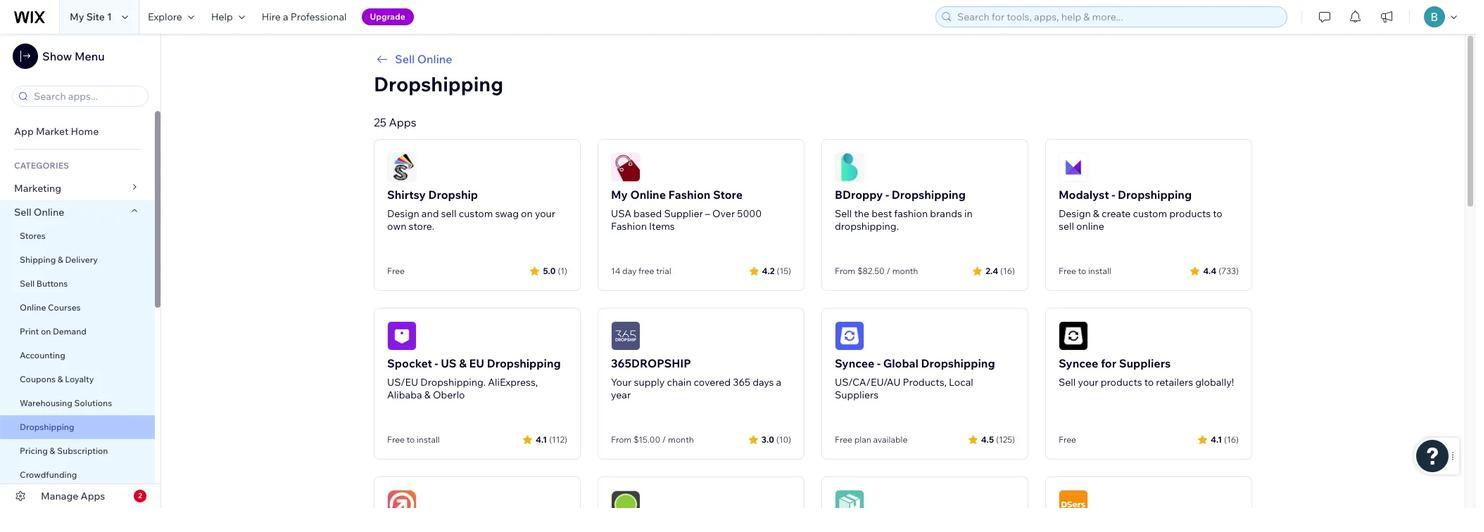 Task type: vqa. For each thing, say whether or not it's contained in the screenshot.
left products
yes



Task type: describe. For each thing, give the bounding box(es) containing it.
0 horizontal spatial sell online link
[[0, 201, 155, 225]]

/ for supply
[[662, 435, 666, 446]]

supply
[[634, 377, 665, 389]]

sell up stores
[[14, 206, 31, 219]]

dropshipping inside the sidebar 'element'
[[20, 422, 74, 433]]

day
[[622, 266, 637, 277]]

hire
[[262, 11, 281, 23]]

us/ca/eu/au
[[835, 377, 901, 389]]

(10)
[[776, 435, 791, 445]]

shirtsy
[[387, 188, 426, 202]]

bdroppy - dropshipping logo image
[[835, 153, 864, 182]]

4.2
[[762, 266, 775, 276]]

your inside "syncee for suppliers sell your products to retailers globally!"
[[1078, 377, 1099, 389]]

install for design
[[1088, 266, 1111, 277]]

to inside "syncee for suppliers sell your products to retailers globally!"
[[1144, 377, 1154, 389]]

free to install for &
[[387, 435, 440, 446]]

to down alibaba
[[407, 435, 415, 446]]

stores link
[[0, 225, 155, 249]]

to inside modalyst - dropshipping design & create custom products to sell online
[[1213, 208, 1223, 220]]

syncee - global dropshipping us/ca/eu/au products, local suppliers
[[835, 357, 995, 402]]

(125)
[[996, 435, 1015, 445]]

modalyst
[[1059, 188, 1109, 202]]

show menu button
[[13, 44, 105, 69]]

my site 1
[[70, 11, 112, 23]]

365dropship your supply chain covered 365 days a year
[[611, 357, 782, 402]]

help button
[[203, 0, 253, 34]]

online courses
[[20, 303, 81, 313]]

eu
[[469, 357, 484, 371]]

site
[[86, 11, 105, 23]]

free plan available
[[835, 435, 908, 446]]

days
[[753, 377, 774, 389]]

spocket - us & eu dropshipping us/eu dropshipping. aliexpress, alibaba & oberlo
[[387, 357, 561, 402]]

trial
[[656, 266, 671, 277]]

your inside shirtsy dropship design and sell custom swag on your own store.
[[535, 208, 555, 220]]

1
[[107, 11, 112, 23]]

/ for dropshipping
[[887, 266, 891, 277]]

5000
[[737, 208, 762, 220]]

plan
[[854, 435, 871, 446]]

crowdfunding link
[[0, 464, 155, 488]]

dropshipping link
[[0, 416, 155, 440]]

menu
[[75, 49, 105, 63]]

modalyst - dropshipping logo image
[[1059, 153, 1088, 182]]

loyalty
[[65, 375, 94, 385]]

store
[[713, 188, 743, 202]]

–
[[705, 208, 710, 220]]

online courses link
[[0, 296, 155, 320]]

crowdfunding
[[20, 470, 77, 481]]

syncee for syncee for suppliers
[[1059, 357, 1098, 371]]

year
[[611, 389, 631, 402]]

sell buttons link
[[0, 272, 155, 296]]

local
[[949, 377, 973, 389]]

print on demand link
[[0, 320, 155, 344]]

syncee - global dropshipping logo image
[[835, 322, 864, 351]]

sell buttons
[[20, 279, 68, 289]]

0 horizontal spatial fashion
[[611, 220, 647, 233]]

warehousing solutions link
[[0, 392, 155, 416]]

dropship
[[428, 188, 478, 202]]

best
[[872, 208, 892, 220]]

free up dropshipping aliexpress-dsers logo
[[1059, 435, 1076, 446]]

accounting link
[[0, 344, 155, 368]]

apps for 25 apps
[[389, 115, 417, 130]]

sell down upgrade button
[[395, 52, 415, 66]]

explore
[[148, 11, 182, 23]]

design inside modalyst - dropshipping design & create custom products to sell online
[[1059, 208, 1091, 220]]

sell inside "syncee for suppliers sell your products to retailers globally!"
[[1059, 377, 1076, 389]]

doba-worldwide dropshipping logo image
[[611, 491, 641, 509]]

supplier
[[664, 208, 703, 220]]

show menu
[[42, 49, 105, 63]]

subscription
[[57, 446, 108, 457]]

3.0
[[761, 435, 774, 445]]

suppliers inside syncee - global dropshipping us/ca/eu/au products, local suppliers
[[835, 389, 879, 402]]

aliexpress,
[[488, 377, 538, 389]]

pricing & subscription
[[20, 446, 108, 457]]

(16) for syncee for suppliers
[[1224, 435, 1239, 445]]

oberlo
[[433, 389, 465, 402]]

online
[[1076, 220, 1104, 233]]

retailers
[[1156, 377, 1193, 389]]

sell inside shirtsy dropship design and sell custom swag on your own store.
[[441, 208, 457, 220]]

(112)
[[549, 435, 567, 445]]

show
[[42, 49, 72, 63]]

professional
[[291, 11, 347, 23]]

2.4 (16)
[[986, 266, 1015, 276]]

online inside my online fashion store usa based supplier – over 5000 fashion items
[[630, 188, 666, 202]]

app market home link
[[0, 120, 155, 144]]

4.1 (16)
[[1211, 435, 1239, 445]]

based
[[634, 208, 662, 220]]

design inside shirtsy dropship design and sell custom swag on your own store.
[[387, 208, 419, 220]]

print
[[20, 327, 39, 337]]

over
[[712, 208, 735, 220]]

upgrade button
[[362, 8, 414, 25]]

(733)
[[1219, 266, 1239, 276]]

0 horizontal spatial a
[[283, 11, 288, 23]]

create
[[1102, 208, 1131, 220]]

marketing
[[14, 182, 61, 195]]

on inside shirtsy dropship design and sell custom swag on your own store.
[[521, 208, 533, 220]]

chain
[[667, 377, 692, 389]]

2.4
[[986, 266, 998, 276]]

from $82.50 / month
[[835, 266, 918, 277]]

manage apps
[[41, 491, 105, 503]]

manage
[[41, 491, 78, 503]]

coupons & loyalty link
[[0, 368, 155, 392]]

demand
[[53, 327, 87, 337]]

$15.00
[[633, 435, 660, 446]]

on inside the sidebar 'element'
[[41, 327, 51, 337]]

& left loyalty at bottom
[[58, 375, 63, 385]]

own
[[387, 220, 406, 233]]

store.
[[409, 220, 434, 233]]

- for bdroppy
[[886, 188, 889, 202]]

my for site
[[70, 11, 84, 23]]

from $15.00 / month
[[611, 435, 694, 446]]

month for dropshipping
[[892, 266, 918, 277]]

0 vertical spatial sell online
[[395, 52, 452, 66]]

25
[[374, 115, 386, 130]]

sell left the buttons
[[20, 279, 35, 289]]

sell inside bdroppy - dropshipping sell the best fashion brands in dropshipping.
[[835, 208, 852, 220]]

0 vertical spatial sell online link
[[374, 51, 1252, 68]]

shipping & delivery link
[[0, 249, 155, 272]]

free down own
[[387, 266, 405, 277]]

covered
[[694, 377, 731, 389]]

marketing link
[[0, 177, 155, 201]]

14
[[611, 266, 620, 277]]



Task type: locate. For each thing, give the bounding box(es) containing it.
install down online
[[1088, 266, 1111, 277]]

dropshipping.
[[835, 220, 899, 233]]

dropshipping inside spocket - us & eu dropshipping us/eu dropshipping. aliexpress, alibaba & oberlo
[[487, 357, 561, 371]]

/
[[887, 266, 891, 277], [662, 435, 666, 446]]

sell left the the
[[835, 208, 852, 220]]

dropshipping inside bdroppy - dropshipping sell the best fashion brands in dropshipping.
[[892, 188, 966, 202]]

products,
[[903, 377, 947, 389]]

0 vertical spatial suppliers
[[1119, 357, 1171, 371]]

design down the modalyst
[[1059, 208, 1091, 220]]

syncee
[[835, 357, 875, 371], [1059, 357, 1098, 371]]

sell online link
[[374, 51, 1252, 68], [0, 201, 155, 225]]

warehousing solutions
[[20, 398, 112, 409]]

fashion up supplier on the left top
[[668, 188, 711, 202]]

- inside bdroppy - dropshipping sell the best fashion brands in dropshipping.
[[886, 188, 889, 202]]

- for modalyst
[[1112, 188, 1115, 202]]

0 horizontal spatial your
[[535, 208, 555, 220]]

1 vertical spatial month
[[668, 435, 694, 446]]

delivery
[[65, 255, 98, 265]]

apps inside the sidebar 'element'
[[81, 491, 105, 503]]

0 horizontal spatial /
[[662, 435, 666, 446]]

custom inside modalyst - dropshipping design & create custom products to sell online
[[1133, 208, 1167, 220]]

my left site
[[70, 11, 84, 23]]

4.2 (15)
[[762, 266, 791, 276]]

categories
[[14, 161, 69, 171]]

0 horizontal spatial (16)
[[1000, 266, 1015, 276]]

(16) for bdroppy - dropshipping
[[1000, 266, 1015, 276]]

syncee for suppliers logo image
[[1059, 322, 1088, 351]]

my inside my online fashion store usa based supplier – over 5000 fashion items
[[611, 188, 628, 202]]

free up syncee for suppliers logo
[[1059, 266, 1076, 277]]

pricing & subscription link
[[0, 440, 155, 464]]

a right hire
[[283, 11, 288, 23]]

- left us
[[435, 357, 438, 371]]

0 horizontal spatial my
[[70, 11, 84, 23]]

on right print at the left of page
[[41, 327, 51, 337]]

0 vertical spatial month
[[892, 266, 918, 277]]

spocket - us & eu dropshipping logo image
[[387, 322, 417, 351]]

1 vertical spatial fashion
[[611, 220, 647, 233]]

sell right and
[[441, 208, 457, 220]]

1 vertical spatial free to install
[[387, 435, 440, 446]]

1 vertical spatial suppliers
[[835, 389, 879, 402]]

syncee down syncee for suppliers logo
[[1059, 357, 1098, 371]]

-
[[886, 188, 889, 202], [1112, 188, 1115, 202], [435, 357, 438, 371], [877, 357, 881, 371]]

globally!
[[1196, 377, 1234, 389]]

dropshipping up the local
[[921, 357, 995, 371]]

0 vertical spatial /
[[887, 266, 891, 277]]

free
[[639, 266, 654, 277]]

dropshipping up 25 apps
[[374, 72, 503, 96]]

products down the for
[[1101, 377, 1142, 389]]

0 horizontal spatial install
[[417, 435, 440, 446]]

dropshipping up aliexpress,
[[487, 357, 561, 371]]

free to install down alibaba
[[387, 435, 440, 446]]

0 vertical spatial products
[[1169, 208, 1211, 220]]

1 horizontal spatial apps
[[389, 115, 417, 130]]

fashion
[[894, 208, 928, 220]]

4.1 down the globally!
[[1211, 435, 1222, 445]]

4.1
[[536, 435, 547, 445], [1211, 435, 1222, 445]]

(16)
[[1000, 266, 1015, 276], [1224, 435, 1239, 445]]

0 vertical spatial install
[[1088, 266, 1111, 277]]

us
[[441, 357, 457, 371]]

1 horizontal spatial syncee
[[1059, 357, 1098, 371]]

to
[[1213, 208, 1223, 220], [1078, 266, 1086, 277], [1144, 377, 1154, 389], [407, 435, 415, 446]]

365dropship
[[611, 357, 691, 371]]

on right swag
[[521, 208, 533, 220]]

to left retailers
[[1144, 377, 1154, 389]]

products up 4.4
[[1169, 208, 1211, 220]]

0 vertical spatial fashion
[[668, 188, 711, 202]]

0 horizontal spatial month
[[668, 435, 694, 446]]

free left plan
[[835, 435, 852, 446]]

1 vertical spatial sell online
[[14, 206, 64, 219]]

1 vertical spatial products
[[1101, 377, 1142, 389]]

(16) down the globally!
[[1224, 435, 1239, 445]]

1 horizontal spatial a
[[776, 377, 782, 389]]

1 vertical spatial apps
[[81, 491, 105, 503]]

install
[[1088, 266, 1111, 277], [417, 435, 440, 446]]

1 vertical spatial (16)
[[1224, 435, 1239, 445]]

importify - easy dropshipping logo image
[[387, 491, 417, 509]]

home
[[71, 125, 99, 138]]

my up usa
[[611, 188, 628, 202]]

0 horizontal spatial sell
[[441, 208, 457, 220]]

0 horizontal spatial from
[[611, 435, 632, 446]]

1 vertical spatial a
[[776, 377, 782, 389]]

0 horizontal spatial sell online
[[14, 206, 64, 219]]

apps right 25
[[389, 115, 417, 130]]

0 vertical spatial my
[[70, 11, 84, 23]]

for
[[1101, 357, 1117, 371]]

1 vertical spatial install
[[417, 435, 440, 446]]

usa
[[611, 208, 631, 220]]

hire a professional
[[262, 11, 347, 23]]

dropshipping up the "brands"
[[892, 188, 966, 202]]

$82.50
[[857, 266, 885, 277]]

stores
[[20, 231, 46, 241]]

1 vertical spatial from
[[611, 435, 632, 446]]

0 vertical spatial from
[[835, 266, 855, 277]]

your down syncee for suppliers logo
[[1078, 377, 1099, 389]]

& right the pricing
[[50, 446, 55, 457]]

1 design from the left
[[387, 208, 419, 220]]

1 horizontal spatial from
[[835, 266, 855, 277]]

0 horizontal spatial design
[[387, 208, 419, 220]]

1 horizontal spatial on
[[521, 208, 533, 220]]

1 horizontal spatial /
[[887, 266, 891, 277]]

fashion left items
[[611, 220, 647, 233]]

- up create
[[1112, 188, 1115, 202]]

1 vertical spatial on
[[41, 327, 51, 337]]

dropshipping aliexpress-dsers logo image
[[1059, 491, 1088, 509]]

custom right create
[[1133, 208, 1167, 220]]

design down "shirtsy" on the top left of the page
[[387, 208, 419, 220]]

available
[[873, 435, 908, 446]]

app market home
[[14, 125, 99, 138]]

dropshipping up create
[[1118, 188, 1192, 202]]

from left $82.50
[[835, 266, 855, 277]]

a right days
[[776, 377, 782, 389]]

coupons
[[20, 375, 56, 385]]

free to install
[[1059, 266, 1111, 277], [387, 435, 440, 446]]

1 horizontal spatial fashion
[[668, 188, 711, 202]]

(1)
[[558, 266, 567, 276]]

0 horizontal spatial apps
[[81, 491, 105, 503]]

4.5
[[981, 435, 994, 445]]

courses
[[48, 303, 81, 313]]

0 vertical spatial apps
[[389, 115, 417, 130]]

- for spocket
[[435, 357, 438, 371]]

market
[[36, 125, 69, 138]]

& left create
[[1093, 208, 1100, 220]]

from for your
[[611, 435, 632, 446]]

us/eu
[[387, 377, 418, 389]]

custom inside shirtsy dropship design and sell custom swag on your own store.
[[459, 208, 493, 220]]

1 horizontal spatial sell online link
[[374, 51, 1252, 68]]

1 vertical spatial my
[[611, 188, 628, 202]]

apps
[[389, 115, 417, 130], [81, 491, 105, 503]]

sell inside modalyst - dropshipping design & create custom products to sell online
[[1059, 220, 1074, 233]]

dropshipping down the 'warehousing'
[[20, 422, 74, 433]]

my
[[70, 11, 84, 23], [611, 188, 628, 202]]

- inside spocket - us & eu dropshipping us/eu dropshipping. aliexpress, alibaba & oberlo
[[435, 357, 438, 371]]

from
[[835, 266, 855, 277], [611, 435, 632, 446]]

0 horizontal spatial suppliers
[[835, 389, 879, 402]]

free
[[387, 266, 405, 277], [1059, 266, 1076, 277], [387, 435, 405, 446], [835, 435, 852, 446], [1059, 435, 1076, 446]]

1 horizontal spatial custom
[[1133, 208, 1167, 220]]

buttons
[[36, 279, 68, 289]]

syncee for suppliers sell your products to retailers globally!
[[1059, 357, 1234, 389]]

- up best
[[886, 188, 889, 202]]

free for modalyst - dropshipping
[[1059, 266, 1076, 277]]

suppliers
[[1119, 357, 1171, 371], [835, 389, 879, 402]]

1 custom from the left
[[459, 208, 493, 220]]

1 horizontal spatial 4.1
[[1211, 435, 1222, 445]]

- left 'global'
[[877, 357, 881, 371]]

/ right the $15.00
[[662, 435, 666, 446]]

modalyst - dropshipping design & create custom products to sell online
[[1059, 188, 1223, 233]]

a
[[283, 11, 288, 23], [776, 377, 782, 389]]

to down online
[[1078, 266, 1086, 277]]

1 horizontal spatial sell
[[1059, 220, 1074, 233]]

from left the $15.00
[[611, 435, 632, 446]]

1 vertical spatial /
[[662, 435, 666, 446]]

sell online down marketing
[[14, 206, 64, 219]]

dropshipping
[[374, 72, 503, 96], [892, 188, 966, 202], [1118, 188, 1192, 202], [487, 357, 561, 371], [921, 357, 995, 371], [20, 422, 74, 433]]

0 vertical spatial on
[[521, 208, 533, 220]]

0 horizontal spatial 4.1
[[536, 435, 547, 445]]

4.1 for syncee for suppliers
[[1211, 435, 1222, 445]]

shipping
[[20, 255, 56, 265]]

in
[[964, 208, 973, 220]]

0 horizontal spatial custom
[[459, 208, 493, 220]]

syncee inside "syncee for suppliers sell your products to retailers globally!"
[[1059, 357, 1098, 371]]

month for supply
[[668, 435, 694, 446]]

1 4.1 from the left
[[536, 435, 547, 445]]

1 horizontal spatial free to install
[[1059, 266, 1111, 277]]

spocket
[[387, 357, 432, 371]]

1 horizontal spatial month
[[892, 266, 918, 277]]

1 horizontal spatial sell online
[[395, 52, 452, 66]]

your
[[611, 377, 632, 389]]

free to install for design
[[1059, 266, 1111, 277]]

2 4.1 from the left
[[1211, 435, 1222, 445]]

sell online down upgrade button
[[395, 52, 452, 66]]

brands
[[930, 208, 962, 220]]

free for spocket - us & eu dropshipping
[[387, 435, 405, 446]]

0 vertical spatial (16)
[[1000, 266, 1015, 276]]

shirtsy dropship logo image
[[387, 153, 417, 182]]

&
[[1093, 208, 1100, 220], [58, 255, 63, 265], [459, 357, 467, 371], [58, 375, 63, 385], [424, 389, 431, 402], [50, 446, 55, 457]]

1 horizontal spatial your
[[1078, 377, 1099, 389]]

sell down syncee for suppliers logo
[[1059, 377, 1076, 389]]

free down alibaba
[[387, 435, 405, 446]]

1 horizontal spatial design
[[1059, 208, 1091, 220]]

- inside syncee - global dropshipping us/ca/eu/au products, local suppliers
[[877, 357, 881, 371]]

fashion
[[668, 188, 711, 202], [611, 220, 647, 233]]

1 horizontal spatial my
[[611, 188, 628, 202]]

sell left online
[[1059, 220, 1074, 233]]

warehousing
[[20, 398, 72, 409]]

sidebar element
[[0, 34, 161, 509]]

1 horizontal spatial install
[[1088, 266, 1111, 277]]

0 horizontal spatial free to install
[[387, 435, 440, 446]]

sell online inside the sidebar 'element'
[[14, 206, 64, 219]]

online
[[417, 52, 452, 66], [630, 188, 666, 202], [34, 206, 64, 219], [20, 303, 46, 313]]

(15)
[[777, 266, 791, 276]]

1 horizontal spatial suppliers
[[1119, 357, 1171, 371]]

- for syncee
[[877, 357, 881, 371]]

free to install down online
[[1059, 266, 1111, 277]]

products inside modalyst - dropshipping design & create custom products to sell online
[[1169, 208, 1211, 220]]

1 horizontal spatial (16)
[[1224, 435, 1239, 445]]

shirtsy dropship design and sell custom swag on your own store.
[[387, 188, 555, 233]]

dropshipping inside modalyst - dropshipping design & create custom products to sell online
[[1118, 188, 1192, 202]]

dropshipping.
[[421, 377, 486, 389]]

custom down dropship at the left top
[[459, 208, 493, 220]]

4.1 for spocket - us & eu dropshipping
[[536, 435, 547, 445]]

& left eu
[[459, 357, 467, 371]]

suppliers up plan
[[835, 389, 879, 402]]

Search apps... field
[[30, 87, 144, 106]]

products inside "syncee for suppliers sell your products to retailers globally!"
[[1101, 377, 1142, 389]]

& inside modalyst - dropshipping design & create custom products to sell online
[[1093, 208, 1100, 220]]

dropshipping inside syncee - global dropshipping us/ca/eu/au products, local suppliers
[[921, 357, 995, 371]]

the
[[854, 208, 869, 220]]

my online fashion store usa based supplier – over 5000 fashion items
[[611, 188, 762, 233]]

2 syncee from the left
[[1059, 357, 1098, 371]]

& left oberlo
[[424, 389, 431, 402]]

bdroppy
[[835, 188, 883, 202]]

0 vertical spatial your
[[535, 208, 555, 220]]

month right $82.50
[[892, 266, 918, 277]]

/ right $82.50
[[887, 266, 891, 277]]

coupons & loyalty
[[20, 375, 94, 385]]

month
[[892, 266, 918, 277], [668, 435, 694, 446]]

4.5 (125)
[[981, 435, 1015, 445]]

4.1 left (112)
[[536, 435, 547, 445]]

0 horizontal spatial on
[[41, 327, 51, 337]]

suppliers up retailers
[[1119, 357, 1171, 371]]

2 design from the left
[[1059, 208, 1091, 220]]

bdroppy - dropshipping sell the best fashion brands in dropshipping.
[[835, 188, 973, 233]]

accounting
[[20, 351, 65, 361]]

0 vertical spatial free to install
[[1059, 266, 1111, 277]]

syncee for syncee - global dropshipping
[[835, 357, 875, 371]]

& left the delivery
[[58, 255, 63, 265]]

0 horizontal spatial syncee
[[835, 357, 875, 371]]

365dropship logo image
[[611, 322, 641, 351]]

upgrade
[[370, 11, 405, 22]]

0 vertical spatial a
[[283, 11, 288, 23]]

apps down crowdfunding link
[[81, 491, 105, 503]]

solutions
[[74, 398, 112, 409]]

month right the $15.00
[[668, 435, 694, 446]]

your right swag
[[535, 208, 555, 220]]

dropcommerce: us dropshipping logo image
[[835, 491, 864, 509]]

alibaba
[[387, 389, 422, 402]]

apps for manage apps
[[81, 491, 105, 503]]

365
[[733, 377, 750, 389]]

install down oberlo
[[417, 435, 440, 446]]

0 horizontal spatial products
[[1101, 377, 1142, 389]]

2
[[138, 492, 142, 501]]

sell
[[441, 208, 457, 220], [1059, 220, 1074, 233]]

Search for tools, apps, help & more... field
[[953, 7, 1283, 27]]

1 vertical spatial sell online link
[[0, 201, 155, 225]]

syncee up us/ca/eu/au
[[835, 357, 875, 371]]

1 syncee from the left
[[835, 357, 875, 371]]

(16) right 2.4
[[1000, 266, 1015, 276]]

install for &
[[417, 435, 440, 446]]

syncee inside syncee - global dropshipping us/ca/eu/au products, local suppliers
[[835, 357, 875, 371]]

to up 4.4 (733)
[[1213, 208, 1223, 220]]

my online fashion store logo image
[[611, 153, 641, 182]]

1 horizontal spatial products
[[1169, 208, 1211, 220]]

my for online
[[611, 188, 628, 202]]

1 vertical spatial your
[[1078, 377, 1099, 389]]

shipping & delivery
[[20, 255, 98, 265]]

- inside modalyst - dropshipping design & create custom products to sell online
[[1112, 188, 1115, 202]]

free for syncee - global dropshipping
[[835, 435, 852, 446]]

and
[[422, 208, 439, 220]]

suppliers inside "syncee for suppliers sell your products to retailers globally!"
[[1119, 357, 1171, 371]]

from for -
[[835, 266, 855, 277]]

2 custom from the left
[[1133, 208, 1167, 220]]

a inside 365dropship your supply chain covered 365 days a year
[[776, 377, 782, 389]]



